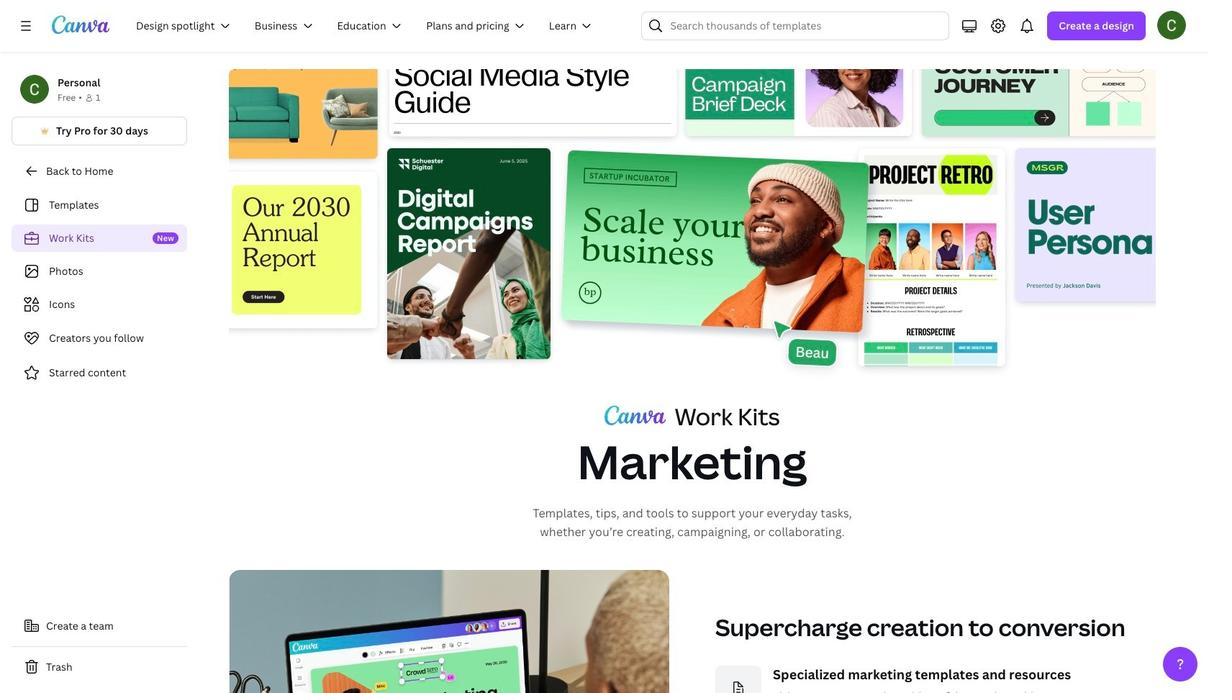 Task type: locate. For each thing, give the bounding box(es) containing it.
None search field
[[642, 12, 950, 40]]

top level navigation element
[[127, 12, 607, 40]]



Task type: vqa. For each thing, say whether or not it's contained in the screenshot.
search field
yes



Task type: describe. For each thing, give the bounding box(es) containing it.
christina overa image
[[1158, 11, 1186, 40]]

page banner with montage of the marketing work kit. image
[[229, 69, 1156, 384]]

Search search field
[[671, 12, 940, 40]]



